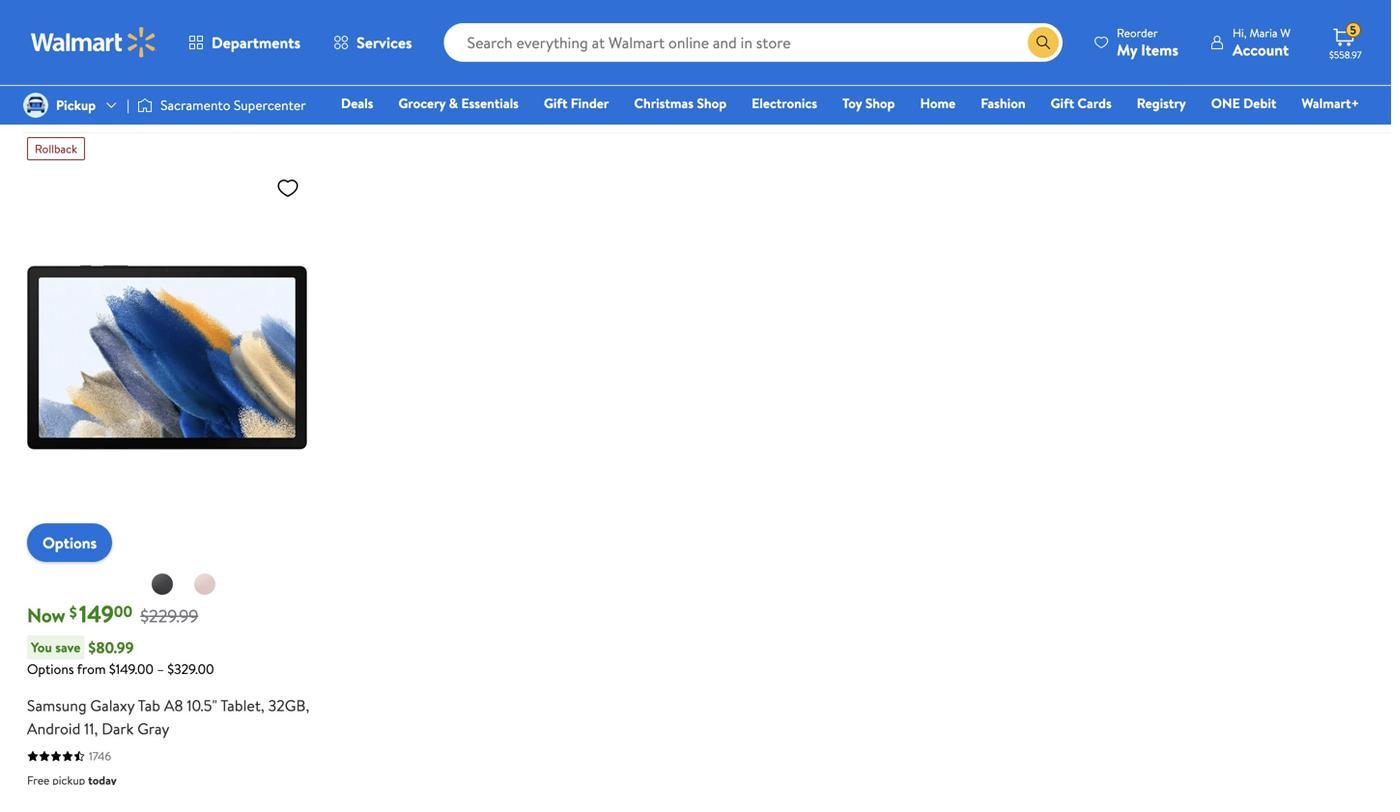 Task type: describe. For each thing, give the bounding box(es) containing it.
$80.99
[[88, 637, 134, 659]]

1746
[[89, 748, 111, 765]]

options inside you save $80.99 options from $149.00 – $329.00
[[27, 660, 74, 679]]

sacramento supercenter
[[160, 96, 306, 114]]

toy shop link
[[834, 93, 904, 114]]

1140
[[773, 79, 794, 96]]

hdmi
[[874, 49, 915, 71]]

christmas shop link
[[625, 93, 735, 114]]

cards
[[1078, 94, 1112, 113]]

walmart+
[[1302, 94, 1359, 113]]

1 roku from the top
[[711, 3, 745, 24]]

fi®
[[961, 26, 978, 47]]

christmas shop
[[634, 94, 727, 113]]

search icon image
[[1036, 35, 1051, 50]]

|
[[127, 96, 130, 114]]

gift cards link
[[1042, 93, 1120, 114]]

roku ultra lt streaming device 4k/hdr/dolby vision/dual-band wi-fi® with roku voice remote and hdmi cable
[[711, 3, 1010, 71]]

0 vertical spatial options
[[43, 532, 97, 554]]

registry link
[[1128, 93, 1195, 114]]

controller
[[192, 27, 261, 48]]

4k/hdr/dolby
[[711, 26, 814, 47]]

0 horizontal spatial 5
[[675, 3, 684, 24]]

reorder
[[1117, 25, 1158, 41]]

my
[[1117, 39, 1137, 60]]

mature
[[377, 85, 422, 102]]

registry
[[1137, 94, 1186, 113]]

you
[[31, 638, 52, 657]]

with
[[982, 26, 1010, 47]]

$
[[69, 602, 77, 623]]

items
[[1141, 39, 1179, 60]]

free pickup today for microsoft xbox wireless controller - arctic camo
[[27, 104, 117, 121]]

rollback
[[35, 141, 77, 157]]

walmart+ link
[[1293, 93, 1368, 114]]

vision/dual-
[[818, 26, 901, 47]]

144
[[431, 33, 449, 49]]

dark
[[102, 718, 134, 740]]

today down "144"
[[430, 57, 459, 74]]

one debit
[[1211, 94, 1277, 113]]

from
[[77, 660, 106, 679]]

remote
[[790, 49, 843, 71]]

modern
[[457, 3, 510, 24]]

duty:
[[416, 3, 454, 24]]

supercenter
[[234, 96, 306, 114]]

gray image
[[151, 573, 174, 596]]

00
[[114, 601, 133, 622]]

ultra
[[749, 3, 782, 24]]

band
[[901, 26, 934, 47]]

call
[[369, 3, 395, 24]]

pink image
[[193, 573, 216, 596]]

2 horizontal spatial free pickup today
[[1053, 69, 1143, 86]]

gray
[[137, 718, 169, 740]]

one
[[1211, 94, 1240, 113]]

$329.00
[[167, 660, 214, 679]]

now
[[27, 602, 66, 629]]

 image for sacramento supercenter
[[137, 96, 153, 115]]

now $ 149 00 $229.99
[[27, 598, 198, 630]]

tablet,
[[220, 695, 264, 716]]

hi, maria w account
[[1233, 25, 1291, 60]]

essentials
[[461, 94, 519, 113]]

departments button
[[172, 19, 317, 66]]

$229.99
[[140, 604, 198, 628]]

$149.00
[[109, 660, 154, 679]]

hi,
[[1233, 25, 1247, 41]]

free pickup today for roku ultra lt streaming device 4k/hdr/dolby vision/dual-band wi-fi® with roku voice remote and hdmi cable
[[711, 103, 801, 120]]

call of duty: modern warfare iii - playstation 5
[[369, 3, 684, 24]]

11,
[[84, 718, 98, 740]]

345
[[1115, 45, 1135, 61]]

electronics
[[752, 94, 817, 113]]

add to favorites list, samsung galaxy tab a8 10.5" tablet, 32gb, android 11, dark gray image
[[276, 176, 299, 200]]

2 roku from the top
[[711, 49, 745, 71]]

10.5"
[[187, 695, 217, 716]]

gift cards
[[1051, 94, 1112, 113]]

a8
[[164, 695, 183, 716]]

toy
[[842, 94, 862, 113]]

 image for pickup
[[23, 93, 48, 118]]

save
[[55, 638, 81, 657]]

xbox
[[96, 27, 129, 48]]

home link
[[912, 93, 964, 114]]



Task type: vqa. For each thing, say whether or not it's contained in the screenshot.
Services popup button
yes



Task type: locate. For each thing, give the bounding box(es) containing it.
grocery
[[399, 94, 446, 113]]

w
[[1280, 25, 1291, 41]]

deals
[[341, 94, 373, 113]]

wi-
[[938, 26, 961, 47]]

Walmart Site-Wide search field
[[444, 23, 1063, 62]]

you save $80.99 options from $149.00 – $329.00
[[27, 637, 214, 679]]

2 shop from the left
[[865, 94, 895, 113]]

streaming
[[805, 3, 873, 24]]

gift for gift finder
[[544, 94, 568, 113]]

2 gift from the left
[[1051, 94, 1074, 113]]

today down 5658
[[88, 104, 117, 121]]

1 vertical spatial -
[[265, 27, 271, 48]]

0 horizontal spatial free
[[27, 104, 50, 121]]

reorder my items
[[1117, 25, 1179, 60]]

pickup for microsoft xbox wireless controller - arctic camo
[[52, 104, 85, 121]]

0 horizontal spatial gift
[[544, 94, 568, 113]]

–
[[157, 660, 164, 679]]

 image
[[23, 93, 48, 118], [137, 96, 153, 115]]

electronics link
[[743, 93, 826, 114]]

0 horizontal spatial  image
[[23, 93, 48, 118]]

today for 5658
[[88, 104, 117, 121]]

device
[[876, 3, 923, 24]]

1 horizontal spatial gift
[[1051, 94, 1074, 113]]

0 horizontal spatial free pickup today
[[27, 104, 117, 121]]

gift finder link
[[535, 93, 618, 114]]

tab
[[138, 695, 160, 716]]

5658
[[89, 80, 115, 97]]

pickup
[[56, 96, 96, 114]]

pickup up cards on the right of the page
[[1078, 69, 1111, 86]]

1 horizontal spatial pickup
[[736, 103, 769, 120]]

iii
[[571, 3, 583, 24]]

pickup for roku ultra lt streaming device 4k/hdr/dolby vision/dual-band wi-fi® with roku voice remote and hdmi cable
[[736, 103, 769, 120]]

free for microsoft xbox wireless controller - arctic camo
[[27, 104, 50, 121]]

 image right |
[[137, 96, 153, 115]]

shop for toy shop
[[865, 94, 895, 113]]

maria
[[1250, 25, 1278, 41]]

free pickup today down 5658
[[27, 104, 117, 121]]

christmas
[[634, 94, 694, 113]]

0 horizontal spatial shop
[[697, 94, 727, 113]]

0 horizontal spatial pickup
[[52, 104, 85, 121]]

5
[[675, 3, 684, 24], [1350, 22, 1356, 38]]

android
[[27, 718, 81, 740]]

samsung galaxy tab a8 10.5" tablet, 32gb, android 11, dark gray image
[[27, 168, 307, 547]]

voice
[[749, 49, 786, 71]]

wireless
[[133, 27, 188, 48]]

home
[[920, 94, 956, 113]]

microsoft xbox wireless controller - arctic camo
[[27, 27, 315, 72]]

free right christmas
[[711, 103, 734, 120]]

options link
[[27, 524, 112, 562]]

today for 1140
[[772, 103, 801, 120]]

today down 345
[[1114, 69, 1143, 86]]

 image left pickup
[[23, 93, 48, 118]]

&
[[449, 94, 458, 113]]

deals link
[[332, 93, 382, 114]]

1 vertical spatial roku
[[711, 49, 745, 71]]

pickup up rollback
[[52, 104, 85, 121]]

2 horizontal spatial free
[[1053, 69, 1076, 86]]

free up 'gift cards' 'link'
[[1053, 69, 1076, 86]]

1 horizontal spatial -
[[587, 3, 593, 24]]

today for 345
[[1114, 69, 1143, 86]]

today down '1140'
[[772, 103, 801, 120]]

0 vertical spatial roku
[[711, 3, 745, 24]]

fashion
[[981, 94, 1026, 113]]

1 horizontal spatial  image
[[137, 96, 153, 115]]

shop right toy
[[865, 94, 895, 113]]

$558.97
[[1329, 48, 1362, 61]]

shop right christmas
[[697, 94, 727, 113]]

1 shop from the left
[[697, 94, 727, 113]]

5 right playstation
[[675, 3, 684, 24]]

0 vertical spatial -
[[587, 3, 593, 24]]

1 gift from the left
[[544, 94, 568, 113]]

and
[[846, 49, 870, 71]]

1 horizontal spatial shop
[[865, 94, 895, 113]]

grocery & essentials
[[399, 94, 519, 113]]

grocery & essentials link
[[390, 93, 527, 114]]

free left pickup
[[27, 104, 50, 121]]

cable
[[918, 49, 957, 71]]

0 horizontal spatial -
[[265, 27, 271, 48]]

free pickup today up cards on the right of the page
[[1053, 69, 1143, 86]]

32gb,
[[268, 695, 309, 716]]

arctic
[[274, 27, 315, 48]]

- inside microsoft xbox wireless controller - arctic camo
[[265, 27, 271, 48]]

gift inside 'link'
[[1051, 94, 1074, 113]]

samsung galaxy tab a8 10.5" tablet, 32gb, android 11, dark gray
[[27, 695, 309, 740]]

sacramento
[[160, 96, 231, 114]]

roku
[[711, 3, 745, 24], [711, 49, 745, 71]]

shop inside christmas shop link
[[697, 94, 727, 113]]

playstation
[[597, 3, 672, 24]]

of
[[398, 3, 413, 24]]

today
[[430, 57, 459, 74], [1114, 69, 1143, 86], [772, 103, 801, 120], [88, 104, 117, 121]]

camo
[[27, 50, 67, 72]]

Search search field
[[444, 23, 1063, 62]]

galaxy
[[90, 695, 135, 716]]

free pickup today
[[1053, 69, 1143, 86], [711, 103, 801, 120], [27, 104, 117, 121]]

1 horizontal spatial 5
[[1350, 22, 1356, 38]]

roku left ultra on the top right of page
[[711, 3, 745, 24]]

toy shop
[[842, 94, 895, 113]]

lt
[[786, 3, 801, 24]]

roku left voice
[[711, 49, 745, 71]]

gift for gift cards
[[1051, 94, 1074, 113]]

pickup down voice
[[736, 103, 769, 120]]

microsoft
[[27, 27, 92, 48]]

shop for christmas shop
[[697, 94, 727, 113]]

free pickup today down '1140'
[[711, 103, 801, 120]]

gift left cards on the right of the page
[[1051, 94, 1074, 113]]

gift left finder
[[544, 94, 568, 113]]

free for roku ultra lt streaming device 4k/hdr/dolby vision/dual-band wi-fi® with roku voice remote and hdmi cable
[[711, 103, 734, 120]]

finder
[[571, 94, 609, 113]]

149
[[79, 598, 114, 630]]

5 up $558.97
[[1350, 22, 1356, 38]]

warfare
[[514, 3, 567, 24]]

1 vertical spatial options
[[27, 660, 74, 679]]

account
[[1233, 39, 1289, 60]]

options up $
[[43, 532, 97, 554]]

fashion link
[[972, 93, 1034, 114]]

services
[[357, 32, 412, 53]]

options
[[43, 532, 97, 554], [27, 660, 74, 679]]

options down "you"
[[27, 660, 74, 679]]

free
[[1053, 69, 1076, 86], [711, 103, 734, 120], [27, 104, 50, 121]]

services button
[[317, 19, 429, 66]]

1 horizontal spatial free
[[711, 103, 734, 120]]

- right the iii
[[587, 3, 593, 24]]

gift finder
[[544, 94, 609, 113]]

- left arctic
[[265, 27, 271, 48]]

2 horizontal spatial pickup
[[1078, 69, 1111, 86]]

1 horizontal spatial free pickup today
[[711, 103, 801, 120]]

walmart image
[[31, 27, 157, 58]]

shop inside toy shop link
[[865, 94, 895, 113]]

-
[[587, 3, 593, 24], [265, 27, 271, 48]]



